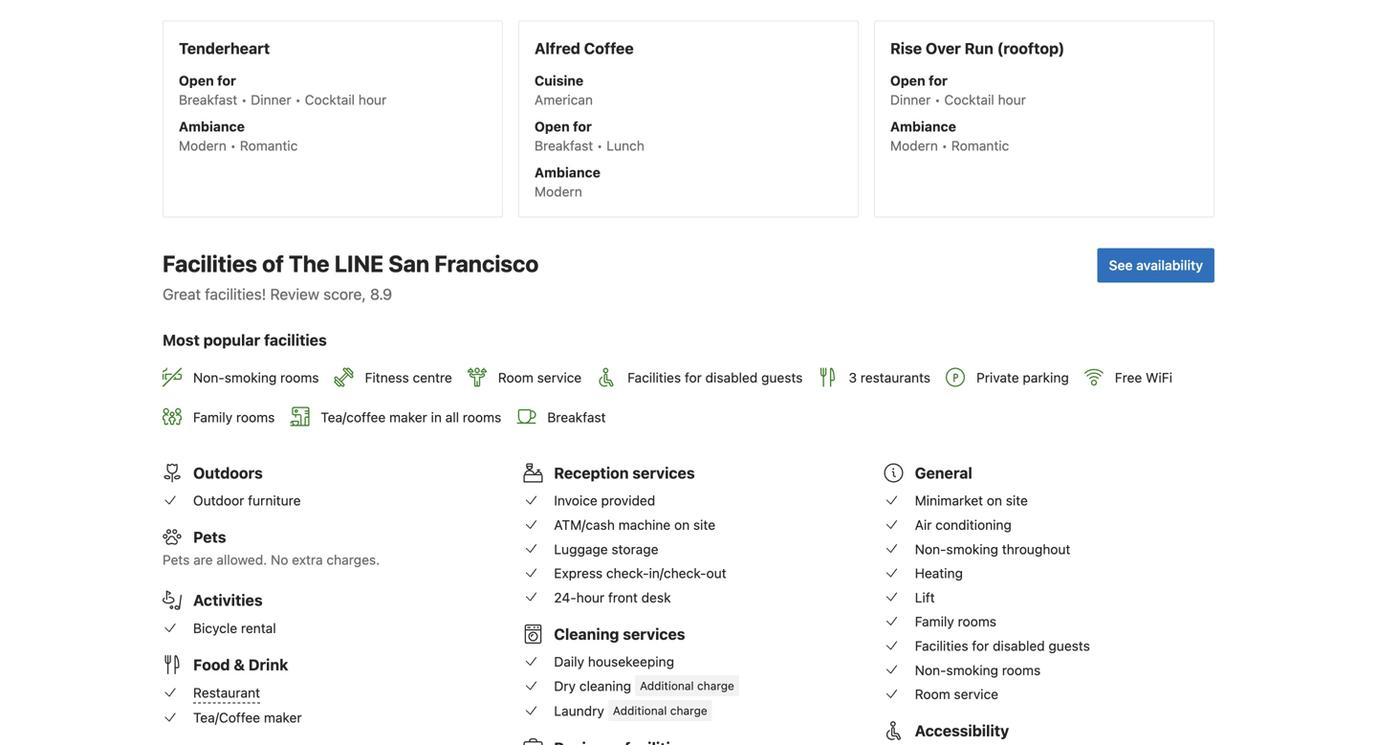 Task type: vqa. For each thing, say whether or not it's contained in the screenshot.
DESK
yes



Task type: locate. For each thing, give the bounding box(es) containing it.
line
[[334, 250, 384, 277]]

minimarket on site
[[915, 493, 1028, 508]]

additional down housekeeping
[[640, 679, 694, 693]]

1 vertical spatial maker
[[264, 710, 302, 726]]

on up conditioning
[[987, 493, 1002, 508]]

0 horizontal spatial maker
[[264, 710, 302, 726]]

open down american
[[535, 119, 570, 135]]

1 horizontal spatial service
[[954, 686, 999, 702]]

0 horizontal spatial open
[[179, 73, 214, 89]]

romantic down open for breakfast • dinner • cocktail hour
[[240, 138, 298, 154]]

0 horizontal spatial cocktail
[[305, 92, 355, 108]]

family up outdoors
[[193, 409, 233, 425]]

1 horizontal spatial dinner
[[890, 92, 931, 108]]

0 horizontal spatial site
[[693, 517, 715, 533]]

1 horizontal spatial ambiance modern • romantic
[[890, 119, 1009, 154]]

1 horizontal spatial modern
[[535, 184, 582, 200]]

rooms
[[280, 370, 319, 385], [236, 409, 275, 425], [463, 409, 501, 425], [958, 614, 997, 629], [1002, 662, 1041, 678]]

1 vertical spatial disabled
[[993, 638, 1045, 654]]

additional inside 'laundry additional charge'
[[613, 704, 667, 717]]

0 horizontal spatial family rooms
[[193, 409, 275, 425]]

romantic for tenderheart
[[240, 138, 298, 154]]

site up out
[[693, 517, 715, 533]]

family down lift
[[915, 614, 954, 629]]

family rooms down lift
[[915, 614, 997, 629]]

0 horizontal spatial family
[[193, 409, 233, 425]]

1 horizontal spatial facilities for disabled guests
[[915, 638, 1090, 654]]

1 horizontal spatial family
[[915, 614, 954, 629]]

dinner inside open for breakfast • dinner • cocktail hour
[[251, 92, 291, 108]]

open for tenderheart
[[179, 73, 214, 89]]

0 vertical spatial non-smoking rooms
[[193, 370, 319, 385]]

for inside open for breakfast • dinner • cocktail hour
[[217, 73, 236, 89]]

1 vertical spatial service
[[954, 686, 999, 702]]

over
[[926, 39, 961, 58]]

0 horizontal spatial facilities
[[163, 250, 257, 277]]

in
[[431, 409, 442, 425]]

rooms down heating
[[958, 614, 997, 629]]

maker
[[389, 409, 427, 425], [264, 710, 302, 726]]

2 ambiance modern • romantic from the left
[[890, 119, 1009, 154]]

2 vertical spatial smoking
[[946, 662, 998, 678]]

charge up 'laundry additional charge'
[[697, 679, 734, 693]]

pets up are
[[193, 528, 226, 546]]

0 horizontal spatial pets
[[163, 552, 190, 568]]

0 horizontal spatial ambiance modern • romantic
[[179, 119, 298, 154]]

modern for rise over run (rooftop)
[[890, 138, 938, 154]]

pets left are
[[163, 552, 190, 568]]

2 cocktail from the left
[[944, 92, 994, 108]]

non-smoking rooms
[[193, 370, 319, 385], [915, 662, 1041, 678]]

2 horizontal spatial hour
[[998, 92, 1026, 108]]

open inside open for dinner • cocktail hour
[[890, 73, 925, 89]]

modern
[[179, 138, 227, 154], [890, 138, 938, 154], [535, 184, 582, 200]]

1 vertical spatial services
[[623, 625, 685, 643]]

great
[[163, 285, 201, 303]]

breakfast up ambiance modern
[[535, 138, 593, 154]]

breakfast
[[179, 92, 237, 108], [535, 138, 593, 154], [547, 409, 606, 425]]

see availability
[[1109, 257, 1203, 273]]

0 vertical spatial disabled
[[705, 370, 758, 385]]

services up housekeeping
[[623, 625, 685, 643]]

1 vertical spatial non-smoking rooms
[[915, 662, 1041, 678]]

family
[[193, 409, 233, 425], [915, 614, 954, 629]]

0 vertical spatial room service
[[498, 370, 582, 385]]

facilities inside facilities of the line san francisco great facilities! review score, 8.9
[[163, 250, 257, 277]]

1 romantic from the left
[[240, 138, 298, 154]]

0 vertical spatial services
[[632, 464, 695, 482]]

rooms right all
[[463, 409, 501, 425]]

romantic for rise over run (rooftop)
[[951, 138, 1009, 154]]

housekeeping
[[588, 654, 674, 670]]

non- down popular at the top
[[193, 370, 225, 385]]

pets
[[193, 528, 226, 546], [163, 552, 190, 568]]

0 horizontal spatial modern
[[179, 138, 227, 154]]

0 horizontal spatial ambiance
[[179, 119, 245, 135]]

0 vertical spatial on
[[987, 493, 1002, 508]]

non-
[[193, 370, 225, 385], [915, 541, 946, 557], [915, 662, 946, 678]]

0 vertical spatial facilities
[[163, 250, 257, 277]]

cocktail
[[305, 92, 355, 108], [944, 92, 994, 108]]

popular
[[203, 331, 260, 349]]

services up provided
[[632, 464, 695, 482]]

non-smoking rooms down most popular facilities
[[193, 370, 319, 385]]

1 vertical spatial pets
[[163, 552, 190, 568]]

24-hour front desk
[[554, 590, 671, 605]]

0 vertical spatial charge
[[697, 679, 734, 693]]

1 vertical spatial family rooms
[[915, 614, 997, 629]]

0 horizontal spatial room service
[[498, 370, 582, 385]]

1 ambiance modern • romantic from the left
[[179, 119, 298, 154]]

maker down drink
[[264, 710, 302, 726]]

0 horizontal spatial hour
[[358, 92, 387, 108]]

open down tenderheart
[[179, 73, 214, 89]]

on right machine
[[674, 517, 690, 533]]

2 horizontal spatial open
[[890, 73, 925, 89]]

smoking down conditioning
[[946, 541, 998, 557]]

for inside open for dinner • cocktail hour
[[929, 73, 948, 89]]

modern inside ambiance modern
[[535, 184, 582, 200]]

1 horizontal spatial ambiance
[[535, 165, 601, 180]]

0 vertical spatial facilities for disabled guests
[[628, 370, 803, 385]]

invoice provided
[[554, 493, 655, 508]]

room up accessibility
[[915, 686, 950, 702]]

2 vertical spatial breakfast
[[547, 409, 606, 425]]

0 vertical spatial family
[[193, 409, 233, 425]]

outdoor
[[193, 493, 244, 508]]

2 horizontal spatial facilities
[[915, 638, 968, 654]]

on
[[987, 493, 1002, 508], [674, 517, 690, 533]]

breakfast up reception
[[547, 409, 606, 425]]

non- up accessibility
[[915, 662, 946, 678]]

0 horizontal spatial non-smoking rooms
[[193, 370, 319, 385]]

0 vertical spatial maker
[[389, 409, 427, 425]]

francisco
[[434, 250, 539, 277]]

1 vertical spatial on
[[674, 517, 690, 533]]

2 dinner from the left
[[890, 92, 931, 108]]

1 horizontal spatial facilities
[[628, 370, 681, 385]]

• inside open for breakfast • lunch
[[597, 138, 603, 154]]

cleaning services
[[554, 625, 685, 643]]

general
[[915, 464, 973, 482]]

open down 'rise'
[[890, 73, 925, 89]]

•
[[241, 92, 247, 108], [295, 92, 301, 108], [935, 92, 941, 108], [230, 138, 236, 154], [597, 138, 603, 154], [942, 138, 948, 154]]

breakfast inside open for breakfast • lunch
[[535, 138, 593, 154]]

services
[[632, 464, 695, 482], [623, 625, 685, 643]]

dinner down 'rise'
[[890, 92, 931, 108]]

1 vertical spatial room service
[[915, 686, 999, 702]]

alfred coffee
[[535, 39, 634, 58]]

1 horizontal spatial romantic
[[951, 138, 1009, 154]]

service
[[537, 370, 582, 385], [954, 686, 999, 702]]

ambiance down open for breakfast • lunch
[[535, 165, 601, 180]]

0 horizontal spatial dinner
[[251, 92, 291, 108]]

romantic down open for dinner • cocktail hour
[[951, 138, 1009, 154]]

dinner down tenderheart
[[251, 92, 291, 108]]

dinner
[[251, 92, 291, 108], [890, 92, 931, 108]]

open inside open for breakfast • lunch
[[535, 119, 570, 135]]

outdoors
[[193, 464, 263, 482]]

for inside open for breakfast • lunch
[[573, 119, 592, 135]]

1 horizontal spatial site
[[1006, 493, 1028, 508]]

of
[[262, 250, 284, 277]]

1 dinner from the left
[[251, 92, 291, 108]]

activities
[[193, 591, 263, 609]]

2 horizontal spatial modern
[[890, 138, 938, 154]]

0 vertical spatial additional
[[640, 679, 694, 693]]

parking
[[1023, 370, 1069, 385]]

ambiance for rise over run (rooftop)
[[890, 119, 956, 135]]

2 vertical spatial non-
[[915, 662, 946, 678]]

extra
[[292, 552, 323, 568]]

0 vertical spatial smoking
[[225, 370, 277, 385]]

site up conditioning
[[1006, 493, 1028, 508]]

1 vertical spatial charge
[[670, 704, 707, 717]]

maker left in
[[389, 409, 427, 425]]

1 horizontal spatial cocktail
[[944, 92, 994, 108]]

0 vertical spatial site
[[1006, 493, 1028, 508]]

1 horizontal spatial pets
[[193, 528, 226, 546]]

1 vertical spatial guests
[[1049, 638, 1090, 654]]

1 horizontal spatial open
[[535, 119, 570, 135]]

0 vertical spatial breakfast
[[179, 92, 237, 108]]

smoking up accessibility
[[946, 662, 998, 678]]

rooms up outdoors
[[236, 409, 275, 425]]

1 vertical spatial breakfast
[[535, 138, 593, 154]]

express
[[554, 565, 603, 581]]

1 horizontal spatial maker
[[389, 409, 427, 425]]

non-smoking rooms up accessibility
[[915, 662, 1041, 678]]

romantic
[[240, 138, 298, 154], [951, 138, 1009, 154]]

0 vertical spatial non-
[[193, 370, 225, 385]]

charge down dry cleaning additional charge
[[670, 704, 707, 717]]

open inside open for breakfast • dinner • cocktail hour
[[179, 73, 214, 89]]

additional down dry cleaning additional charge
[[613, 704, 667, 717]]

2 romantic from the left
[[951, 138, 1009, 154]]

non- down air
[[915, 541, 946, 557]]

0 vertical spatial family rooms
[[193, 409, 275, 425]]

1 horizontal spatial disabled
[[993, 638, 1045, 654]]

score,
[[323, 285, 366, 303]]

air conditioning
[[915, 517, 1012, 533]]

disabled
[[705, 370, 758, 385], [993, 638, 1045, 654]]

1 vertical spatial site
[[693, 517, 715, 533]]

rise
[[890, 39, 922, 58]]

cocktail inside open for breakfast • dinner • cocktail hour
[[305, 92, 355, 108]]

breakfast down tenderheart
[[179, 92, 237, 108]]

2 horizontal spatial ambiance
[[890, 119, 956, 135]]

facilities for disabled guests
[[628, 370, 803, 385], [915, 638, 1090, 654]]

private
[[977, 370, 1019, 385]]

services for reception services
[[632, 464, 695, 482]]

invoice
[[554, 493, 598, 508]]

hour inside open for breakfast • dinner • cocktail hour
[[358, 92, 387, 108]]

ambiance modern • romantic down open for breakfast • dinner • cocktail hour
[[179, 119, 298, 154]]

1 vertical spatial facilities
[[628, 370, 681, 385]]

for
[[217, 73, 236, 89], [929, 73, 948, 89], [573, 119, 592, 135], [685, 370, 702, 385], [972, 638, 989, 654]]

free
[[1115, 370, 1142, 385]]

additional inside dry cleaning additional charge
[[640, 679, 694, 693]]

ambiance
[[179, 119, 245, 135], [890, 119, 956, 135], [535, 165, 601, 180]]

san
[[389, 250, 430, 277]]

1 cocktail from the left
[[305, 92, 355, 108]]

0 horizontal spatial romantic
[[240, 138, 298, 154]]

centre
[[413, 370, 452, 385]]

dry
[[554, 678, 576, 694]]

cleaning
[[579, 678, 631, 694]]

1 vertical spatial room
[[915, 686, 950, 702]]

1 vertical spatial facilities for disabled guests
[[915, 638, 1090, 654]]

ambiance modern • romantic for tenderheart
[[179, 119, 298, 154]]

smoking down most popular facilities
[[225, 370, 277, 385]]

(rooftop)
[[997, 39, 1065, 58]]

1 vertical spatial additional
[[613, 704, 667, 717]]

0 horizontal spatial facilities for disabled guests
[[628, 370, 803, 385]]

1 horizontal spatial on
[[987, 493, 1002, 508]]

review
[[270, 285, 319, 303]]

1 vertical spatial family
[[915, 614, 954, 629]]

1 vertical spatial non-
[[915, 541, 946, 557]]

room right the centre
[[498, 370, 534, 385]]

family rooms
[[193, 409, 275, 425], [915, 614, 997, 629]]

site
[[1006, 493, 1028, 508], [693, 517, 715, 533]]

pets are allowed. no extra charges.
[[163, 552, 380, 568]]

ambiance down tenderheart
[[179, 119, 245, 135]]

smoking
[[225, 370, 277, 385], [946, 541, 998, 557], [946, 662, 998, 678]]

charge inside dry cleaning additional charge
[[697, 679, 734, 693]]

hour
[[358, 92, 387, 108], [998, 92, 1026, 108], [576, 590, 605, 605]]

restaurant
[[193, 685, 260, 700]]

family rooms up outdoors
[[193, 409, 275, 425]]

room service
[[498, 370, 582, 385], [915, 686, 999, 702]]

ambiance down open for dinner • cocktail hour
[[890, 119, 956, 135]]

ambiance for tenderheart
[[179, 119, 245, 135]]

guests
[[761, 370, 803, 385], [1049, 638, 1090, 654]]

ambiance modern • romantic down open for dinner • cocktail hour
[[890, 119, 1009, 154]]

0 horizontal spatial on
[[674, 517, 690, 533]]

for for cocktail
[[929, 73, 948, 89]]

breakfast inside open for breakfast • dinner • cocktail hour
[[179, 92, 237, 108]]

pets for pets
[[193, 528, 226, 546]]

0 horizontal spatial service
[[537, 370, 582, 385]]

0 vertical spatial pets
[[193, 528, 226, 546]]

tea/coffee
[[193, 710, 260, 726]]

rental
[[241, 620, 276, 636]]

atm/cash
[[554, 517, 615, 533]]

0 horizontal spatial room
[[498, 370, 534, 385]]

0 horizontal spatial guests
[[761, 370, 803, 385]]

facilities
[[163, 250, 257, 277], [628, 370, 681, 385], [915, 638, 968, 654]]

availability
[[1136, 257, 1203, 273]]

0 vertical spatial room
[[498, 370, 534, 385]]

restaurants
[[861, 370, 931, 385]]

food & drink
[[193, 656, 288, 674]]



Task type: describe. For each thing, give the bounding box(es) containing it.
fitness centre
[[365, 370, 452, 385]]

breakfast for open for breakfast • dinner • cocktail hour
[[179, 92, 237, 108]]

bicycle
[[193, 620, 237, 636]]

in/check-
[[649, 565, 706, 581]]

maker for tea/coffee
[[264, 710, 302, 726]]

american
[[535, 92, 593, 108]]

throughout
[[1002, 541, 1071, 557]]

front
[[608, 590, 638, 605]]

luggage storage
[[554, 541, 659, 557]]

dry cleaning additional charge
[[554, 678, 734, 694]]

3 restaurants
[[849, 370, 931, 385]]

lift
[[915, 590, 935, 605]]

air
[[915, 517, 932, 533]]

1 horizontal spatial hour
[[576, 590, 605, 605]]

tea/coffee maker
[[193, 710, 302, 726]]

machine
[[618, 517, 671, 533]]

open for dinner • cocktail hour
[[890, 73, 1026, 108]]

check-
[[606, 565, 649, 581]]

1 horizontal spatial family rooms
[[915, 614, 997, 629]]

reception
[[554, 464, 629, 482]]

1 horizontal spatial non-smoking rooms
[[915, 662, 1041, 678]]

outdoor furniture
[[193, 493, 301, 508]]

&
[[234, 656, 245, 674]]

• inside open for dinner • cocktail hour
[[935, 92, 941, 108]]

for for dinner
[[217, 73, 236, 89]]

24-
[[554, 590, 576, 605]]

cocktail inside open for dinner • cocktail hour
[[944, 92, 994, 108]]

0 horizontal spatial disabled
[[705, 370, 758, 385]]

atm/cash machine on site
[[554, 517, 715, 533]]

open for breakfast • lunch
[[535, 119, 644, 154]]

alfred
[[535, 39, 580, 58]]

most
[[163, 331, 200, 349]]

rooms up accessibility
[[1002, 662, 1041, 678]]

most popular facilities
[[163, 331, 327, 349]]

1 horizontal spatial room service
[[915, 686, 999, 702]]

2 vertical spatial facilities
[[915, 638, 968, 654]]

out
[[706, 565, 727, 581]]

1 horizontal spatial room
[[915, 686, 950, 702]]

modern for tenderheart
[[179, 138, 227, 154]]

allowed.
[[216, 552, 267, 568]]

drink
[[248, 656, 288, 674]]

minimarket
[[915, 493, 983, 508]]

all
[[445, 409, 459, 425]]

pets for pets are allowed. no extra charges.
[[163, 552, 190, 568]]

the
[[289, 250, 330, 277]]

1 horizontal spatial guests
[[1049, 638, 1090, 654]]

cuisine
[[535, 73, 584, 89]]

open for rise over run (rooftop)
[[890, 73, 925, 89]]

tea/coffee
[[321, 409, 386, 425]]

fitness
[[365, 370, 409, 385]]

hour inside open for dinner • cocktail hour
[[998, 92, 1026, 108]]

3
[[849, 370, 857, 385]]

tenderheart
[[179, 39, 270, 58]]

free wifi
[[1115, 370, 1173, 385]]

express check-in/check-out
[[554, 565, 727, 581]]

provided
[[601, 493, 655, 508]]

services for cleaning services
[[623, 625, 685, 643]]

daily
[[554, 654, 584, 670]]

ambiance modern • romantic for rise over run (rooftop)
[[890, 119, 1009, 154]]

coffee
[[584, 39, 634, 58]]

cleaning
[[554, 625, 619, 643]]

charge inside 'laundry additional charge'
[[670, 704, 707, 717]]

wifi
[[1146, 370, 1173, 385]]

furniture
[[248, 493, 301, 508]]

laundry
[[554, 703, 604, 719]]

food
[[193, 656, 230, 674]]

1 vertical spatial smoking
[[946, 541, 998, 557]]

desk
[[641, 590, 671, 605]]

see
[[1109, 257, 1133, 273]]

daily housekeeping
[[554, 654, 674, 670]]

0 vertical spatial service
[[537, 370, 582, 385]]

facilities!
[[205, 285, 266, 303]]

reception services
[[554, 464, 695, 482]]

charges.
[[327, 552, 380, 568]]

ambiance modern
[[535, 165, 601, 200]]

maker for tea/coffee
[[389, 409, 427, 425]]

laundry additional charge
[[554, 703, 707, 719]]

are
[[193, 552, 213, 568]]

bicycle rental
[[193, 620, 276, 636]]

private parking
[[977, 370, 1069, 385]]

facilities
[[264, 331, 327, 349]]

0 vertical spatial guests
[[761, 370, 803, 385]]

rooms down facilities on the top of the page
[[280, 370, 319, 385]]

run
[[965, 39, 994, 58]]

facilities of the line san francisco great facilities! review score, 8.9
[[163, 250, 539, 303]]

tea/coffee maker in all rooms
[[321, 409, 501, 425]]

cuisine american
[[535, 73, 593, 108]]

heating
[[915, 565, 963, 581]]

luggage
[[554, 541, 608, 557]]

open for breakfast • dinner • cocktail hour
[[179, 73, 387, 108]]

8.9
[[370, 285, 392, 303]]

lunch
[[607, 138, 644, 154]]

dinner inside open for dinner • cocktail hour
[[890, 92, 931, 108]]

rise over run (rooftop)
[[890, 39, 1065, 58]]

no
[[271, 552, 288, 568]]

for for lunch
[[573, 119, 592, 135]]

breakfast for open for breakfast • lunch
[[535, 138, 593, 154]]



